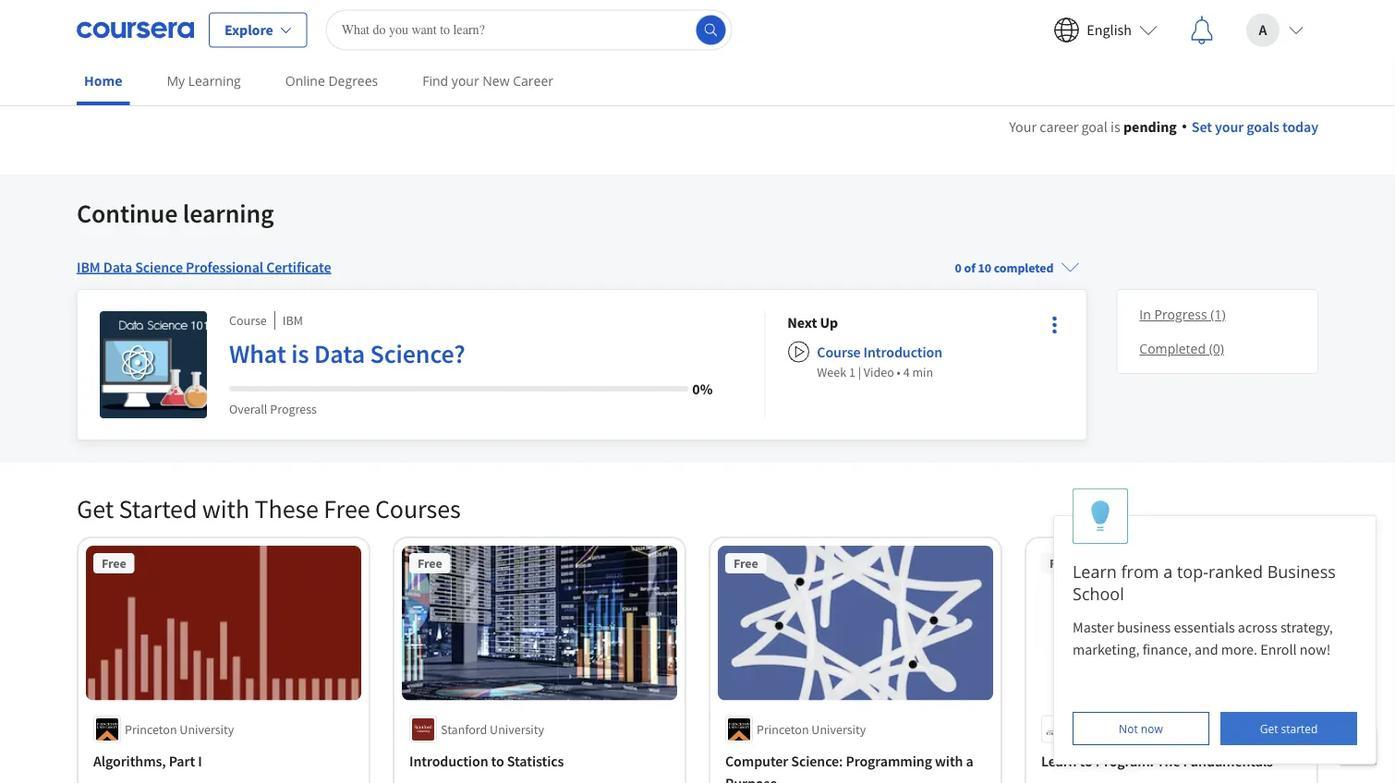 Task type: describe. For each thing, give the bounding box(es) containing it.
week
[[817, 364, 847, 381]]

learn from a top-ranked business school
[[1073, 560, 1336, 605]]

career
[[513, 72, 554, 90]]

introduction inside get started with these free courses collection element
[[409, 753, 488, 771]]

help center image
[[1347, 736, 1370, 758]]

|
[[858, 364, 861, 381]]

learn to program: the fundamentals
[[1041, 753, 1273, 771]]

stanford university
[[441, 721, 544, 738]]

program:
[[1096, 753, 1154, 771]]

explore
[[225, 21, 273, 39]]

master business essentials across strategy, marketing, finance, and more. enroll now!
[[1073, 618, 1336, 659]]

princeton university for part
[[125, 721, 234, 738]]

university for statistics
[[490, 721, 544, 738]]

what is data science?
[[229, 338, 465, 370]]

more option for what is data science? image
[[1042, 312, 1068, 338]]

started
[[119, 493, 197, 525]]

1 horizontal spatial data
[[314, 338, 365, 370]]

progress for in
[[1155, 306, 1208, 323]]

(1)
[[1211, 306, 1226, 323]]

completed (0) link
[[1132, 332, 1303, 366]]

ibm data science professional certificate link
[[77, 256, 331, 278]]

What do you want to learn? text field
[[326, 10, 733, 50]]

smile image
[[1047, 287, 1069, 310]]

free for learn to program: the fundamentals
[[1050, 555, 1074, 572]]

algorithms,
[[93, 753, 166, 771]]

introduction inside course introduction week 1 | video • 4 min
[[864, 343, 943, 361]]

what is data science? link
[[229, 337, 713, 378]]

algorithms, part i
[[93, 753, 202, 771]]

online degrees
[[285, 72, 378, 90]]

introduction to statistics link
[[409, 751, 670, 773]]

university for i
[[180, 721, 234, 738]]

science:
[[791, 753, 843, 771]]

get for get started
[[1260, 721, 1278, 737]]

your for set
[[1215, 117, 1244, 136]]

get started link
[[1221, 712, 1358, 746]]

home
[[84, 72, 122, 90]]

up
[[820, 313, 838, 332]]

university for programming
[[812, 721, 866, 738]]

0 vertical spatial is
[[1111, 117, 1121, 136]]

learn for learn to program: the fundamentals
[[1041, 753, 1077, 771]]

overall
[[229, 401, 267, 418]]

statistics
[[507, 753, 564, 771]]

across
[[1238, 618, 1278, 637]]

ibm data science professional certificate
[[77, 258, 331, 276]]

goal
[[1082, 117, 1108, 136]]

university of toronto
[[1073, 721, 1186, 738]]

school
[[1073, 583, 1124, 605]]

in progress (1) link
[[1132, 298, 1303, 332]]

learn to program: the fundamentals link
[[1041, 751, 1302, 773]]

0%
[[692, 380, 713, 398]]

alice element
[[1053, 489, 1377, 765]]

continue
[[77, 197, 178, 230]]

not now
[[1119, 721, 1163, 737]]

business
[[1117, 618, 1171, 637]]

set
[[1192, 117, 1212, 136]]

now
[[1141, 721, 1163, 737]]

main content containing continue learning
[[0, 93, 1395, 784]]

computer science: programming with a purpose
[[725, 753, 974, 784]]

in
[[1140, 306, 1151, 323]]

next up
[[788, 313, 838, 332]]

strategy,
[[1281, 618, 1333, 637]]

certificate
[[266, 258, 331, 276]]

a inside learn from a top-ranked business school
[[1164, 560, 1173, 583]]

princeton university for science:
[[757, 721, 866, 738]]

(0)
[[1209, 340, 1224, 358]]

course introduction week 1 | video • 4 min
[[817, 343, 943, 381]]

next
[[788, 313, 817, 332]]

•
[[897, 364, 901, 381]]

princeton for computer
[[757, 721, 809, 738]]

english
[[1087, 21, 1132, 39]]

and
[[1195, 640, 1219, 659]]

get for get started with these free courses
[[77, 493, 114, 525]]

courses
[[375, 493, 461, 525]]

from
[[1121, 560, 1159, 583]]

learning
[[183, 197, 274, 230]]

home link
[[77, 60, 130, 105]]

4 university from the left
[[1073, 721, 1127, 738]]

algorithms, part i link
[[93, 751, 354, 773]]

goals
[[1247, 117, 1280, 136]]

in progress (1)
[[1140, 306, 1226, 323]]

master
[[1073, 618, 1114, 637]]

coursera image
[[77, 15, 194, 45]]

what
[[229, 338, 286, 370]]

these
[[255, 493, 319, 525]]

not now button
[[1073, 712, 1210, 746]]

toronto
[[1143, 721, 1186, 738]]

today
[[1283, 117, 1319, 136]]

your
[[1009, 117, 1037, 136]]

0 of 10 completed button
[[948, 245, 1087, 289]]

not
[[1119, 721, 1138, 737]]

more.
[[1221, 640, 1258, 659]]

learn for learn from a top-ranked business school
[[1073, 560, 1117, 583]]



Task type: vqa. For each thing, say whether or not it's contained in the screenshot.
the rightmost Data
yes



Task type: locate. For each thing, give the bounding box(es) containing it.
2 princeton university from the left
[[757, 721, 866, 738]]

online degrees link
[[278, 60, 386, 102]]

progress right overall
[[270, 401, 317, 418]]

1 vertical spatial data
[[314, 338, 365, 370]]

of inside get started with these free courses collection element
[[1130, 721, 1141, 738]]

computer science: programming with a purpose link
[[725, 751, 986, 784]]

find your new career link
[[415, 60, 561, 102]]

princeton up computer
[[757, 721, 809, 738]]

online
[[285, 72, 325, 90]]

degrees
[[328, 72, 378, 90]]

english button
[[1039, 0, 1173, 60]]

1 vertical spatial learn
[[1041, 753, 1077, 771]]

your right find
[[452, 72, 479, 90]]

1 to from the left
[[491, 753, 504, 771]]

university
[[180, 721, 234, 738], [490, 721, 544, 738], [812, 721, 866, 738], [1073, 721, 1127, 738]]

0 horizontal spatial data
[[103, 258, 132, 276]]

to for learn
[[1080, 753, 1093, 771]]

1 vertical spatial a
[[966, 753, 974, 771]]

0 vertical spatial with
[[202, 493, 250, 525]]

1 vertical spatial of
[[1130, 721, 1141, 738]]

overall progress
[[229, 401, 317, 418]]

1 university from the left
[[180, 721, 234, 738]]

fundamentals
[[1183, 753, 1273, 771]]

princeton
[[125, 721, 177, 738], [757, 721, 809, 738]]

1 vertical spatial is
[[291, 338, 309, 370]]

enroll
[[1261, 640, 1297, 659]]

university up program:
[[1073, 721, 1127, 738]]

1
[[849, 364, 856, 381]]

continue learning
[[77, 197, 274, 230]]

set your goals today
[[1192, 117, 1319, 136]]

0 vertical spatial introduction
[[864, 343, 943, 361]]

programming
[[846, 753, 932, 771]]

princeton up algorithms, part i
[[125, 721, 177, 738]]

1 horizontal spatial ibm
[[283, 312, 303, 329]]

0 horizontal spatial princeton university
[[125, 721, 234, 738]]

introduction
[[864, 343, 943, 361], [409, 753, 488, 771]]

free for algorithms, part i
[[102, 555, 126, 572]]

a
[[1164, 560, 1173, 583], [966, 753, 974, 771]]

1 vertical spatial your
[[1215, 117, 1244, 136]]

your for find
[[452, 72, 479, 90]]

0 vertical spatial course
[[229, 312, 267, 329]]

your career goal is pending
[[1009, 117, 1177, 136]]

2 university from the left
[[490, 721, 544, 738]]

0 vertical spatial get
[[77, 493, 114, 525]]

learn inside get started with these free courses collection element
[[1041, 753, 1077, 771]]

0 horizontal spatial introduction
[[409, 753, 488, 771]]

0 vertical spatial ibm
[[77, 258, 100, 276]]

1 horizontal spatial course
[[817, 343, 861, 361]]

None search field
[[326, 10, 733, 50]]

started
[[1281, 721, 1318, 737]]

with right programming
[[935, 753, 963, 771]]

course for course introduction week 1 | video • 4 min
[[817, 343, 861, 361]]

a inside the computer science: programming with a purpose
[[966, 753, 974, 771]]

0 horizontal spatial progress
[[270, 401, 317, 418]]

free for computer science: programming with a purpose
[[734, 555, 758, 572]]

3 university from the left
[[812, 721, 866, 738]]

0 vertical spatial of
[[964, 259, 976, 276]]

data
[[103, 258, 132, 276], [314, 338, 365, 370]]

0 horizontal spatial princeton
[[125, 721, 177, 738]]

your right set
[[1215, 117, 1244, 136]]

to left program:
[[1080, 753, 1093, 771]]

learn left from
[[1073, 560, 1117, 583]]

1 horizontal spatial a
[[1164, 560, 1173, 583]]

0 horizontal spatial your
[[452, 72, 479, 90]]

completed
[[1140, 340, 1206, 358]]

1 horizontal spatial is
[[1111, 117, 1121, 136]]

ibm for ibm data science professional certificate
[[77, 258, 100, 276]]

free
[[324, 493, 370, 525], [102, 555, 126, 572], [418, 555, 442, 572], [734, 555, 758, 572], [1050, 555, 1074, 572]]

main content
[[0, 93, 1395, 784]]

ibm up 'what'
[[283, 312, 303, 329]]

free for introduction to statistics
[[418, 555, 442, 572]]

find your new career
[[423, 72, 554, 90]]

0 horizontal spatial is
[[291, 338, 309, 370]]

to
[[491, 753, 504, 771], [1080, 753, 1093, 771]]

2 to from the left
[[1080, 753, 1093, 771]]

finance,
[[1143, 640, 1192, 659]]

with inside the computer science: programming with a purpose
[[935, 753, 963, 771]]

course up "week"
[[817, 343, 861, 361]]

of for 0
[[964, 259, 976, 276]]

1 horizontal spatial introduction
[[864, 343, 943, 361]]

course inside course introduction week 1 | video • 4 min
[[817, 343, 861, 361]]

explore button
[[209, 12, 307, 48]]

career
[[1040, 117, 1079, 136]]

0 horizontal spatial get
[[77, 493, 114, 525]]

1 princeton from the left
[[125, 721, 177, 738]]

science?
[[370, 338, 465, 370]]

1 horizontal spatial to
[[1080, 753, 1093, 771]]

repeat image
[[1047, 254, 1069, 276]]

1 horizontal spatial of
[[1130, 721, 1141, 738]]

what is data science? image
[[100, 311, 207, 419]]

university up i on the left of page
[[180, 721, 234, 738]]

0 vertical spatial data
[[103, 258, 132, 276]]

video
[[864, 364, 894, 381]]

get inside main content
[[77, 493, 114, 525]]

computer
[[725, 753, 788, 771]]

1 horizontal spatial princeton university
[[757, 721, 866, 738]]

of left now
[[1130, 721, 1141, 738]]

introduction down the stanford in the bottom left of the page
[[409, 753, 488, 771]]

1 vertical spatial get
[[1260, 721, 1278, 737]]

lightbulb tip image
[[1091, 500, 1110, 533]]

get started with these free courses
[[77, 493, 461, 525]]

princeton university up part on the left bottom of the page
[[125, 721, 234, 738]]

a
[[1259, 21, 1267, 39]]

to for introduction
[[491, 753, 504, 771]]

0 horizontal spatial ibm
[[77, 258, 100, 276]]

1 horizontal spatial get
[[1260, 721, 1278, 737]]

completed (0)
[[1140, 340, 1224, 358]]

your inside dropdown button
[[1215, 117, 1244, 136]]

with
[[202, 493, 250, 525], [935, 753, 963, 771]]

1 vertical spatial ibm
[[283, 312, 303, 329]]

find
[[423, 72, 448, 90]]

get left started
[[1260, 721, 1278, 737]]

ranked
[[1209, 560, 1263, 583]]

learning
[[188, 72, 241, 90]]

0 vertical spatial your
[[452, 72, 479, 90]]

1 vertical spatial course
[[817, 343, 861, 361]]

is right goal at the right top
[[1111, 117, 1121, 136]]

ibm
[[77, 258, 100, 276], [283, 312, 303, 329]]

my learning
[[167, 72, 241, 90]]

1 horizontal spatial your
[[1215, 117, 1244, 136]]

my learning link
[[159, 60, 248, 102]]

course for course
[[229, 312, 267, 329]]

ibm for ibm
[[283, 312, 303, 329]]

pending
[[1124, 117, 1177, 136]]

ibm inside ibm data science professional certificate link
[[77, 258, 100, 276]]

10
[[978, 259, 992, 276]]

1 horizontal spatial with
[[935, 753, 963, 771]]

progress for overall
[[270, 401, 317, 418]]

of inside popup button
[[964, 259, 976, 276]]

course up 'what'
[[229, 312, 267, 329]]

your
[[452, 72, 479, 90], [1215, 117, 1244, 136]]

a right programming
[[966, 753, 974, 771]]

princeton for algorithms,
[[125, 721, 177, 738]]

with left the these
[[202, 493, 250, 525]]

ibm down continue
[[77, 258, 100, 276]]

4
[[903, 364, 910, 381]]

a left "top-"
[[1164, 560, 1173, 583]]

now!
[[1300, 640, 1331, 659]]

1 vertical spatial progress
[[270, 401, 317, 418]]

progress up completed (0)
[[1155, 306, 1208, 323]]

university up science:
[[812, 721, 866, 738]]

1 horizontal spatial progress
[[1155, 306, 1208, 323]]

get left the started
[[77, 493, 114, 525]]

0 horizontal spatial to
[[491, 753, 504, 771]]

set your goals today button
[[1183, 116, 1319, 138]]

get started with these free courses collection element
[[66, 463, 1330, 784]]

university up statistics
[[490, 721, 544, 738]]

get inside alice element
[[1260, 721, 1278, 737]]

completed
[[994, 259, 1054, 276]]

essentials
[[1174, 618, 1235, 637]]

marketing,
[[1073, 640, 1140, 659]]

to down stanford university
[[491, 753, 504, 771]]

top-
[[1177, 560, 1209, 583]]

0 vertical spatial progress
[[1155, 306, 1208, 323]]

1 vertical spatial with
[[935, 753, 963, 771]]

0 vertical spatial learn
[[1073, 560, 1117, 583]]

1 horizontal spatial princeton
[[757, 721, 809, 738]]

1 vertical spatial introduction
[[409, 753, 488, 771]]

0 of 10 completed
[[955, 259, 1054, 276]]

a button
[[1232, 0, 1319, 60]]

0 horizontal spatial a
[[966, 753, 974, 771]]

0 horizontal spatial of
[[964, 259, 976, 276]]

is right 'what'
[[291, 338, 309, 370]]

of for university
[[1130, 721, 1141, 738]]

of right the 0
[[964, 259, 976, 276]]

my
[[167, 72, 185, 90]]

0 horizontal spatial with
[[202, 493, 250, 525]]

learn left program:
[[1041, 753, 1077, 771]]

the
[[1157, 753, 1180, 771]]

introduction to statistics
[[409, 753, 564, 771]]

introduction up 4
[[864, 343, 943, 361]]

0 vertical spatial a
[[1164, 560, 1173, 583]]

2 princeton from the left
[[757, 721, 809, 738]]

1 princeton university from the left
[[125, 721, 234, 738]]

princeton university up science:
[[757, 721, 866, 738]]

professional
[[186, 258, 263, 276]]

data left science
[[103, 258, 132, 276]]

learn inside learn from a top-ranked business school
[[1073, 560, 1117, 583]]

business
[[1268, 560, 1336, 583]]

0 horizontal spatial course
[[229, 312, 267, 329]]

i
[[198, 753, 202, 771]]

get started
[[1260, 721, 1318, 737]]

princeton university
[[125, 721, 234, 738], [757, 721, 866, 738]]

data left science?
[[314, 338, 365, 370]]



